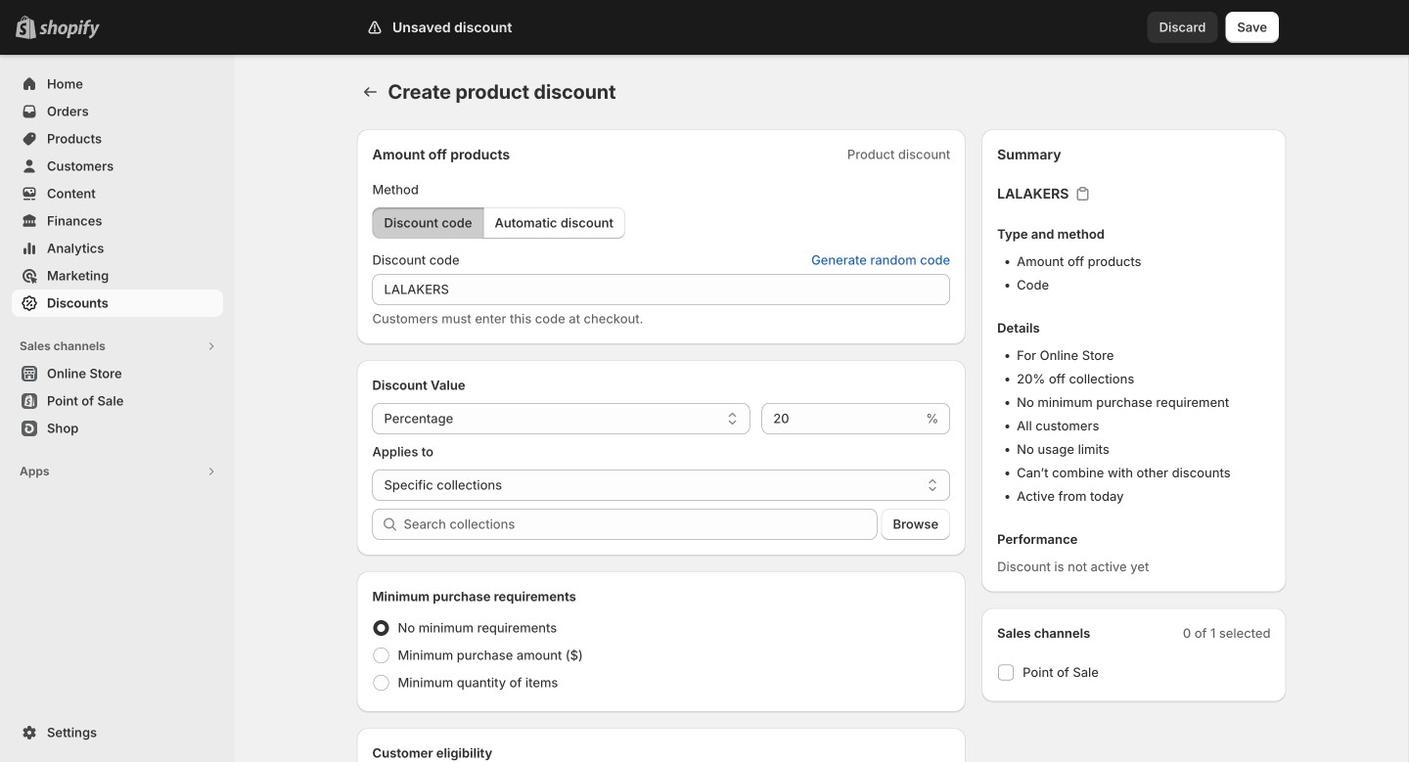 Task type: vqa. For each thing, say whether or not it's contained in the screenshot.
Search products text field
no



Task type: locate. For each thing, give the bounding box(es) containing it.
Search collections text field
[[404, 509, 878, 540]]

None text field
[[762, 403, 922, 435]]

None text field
[[372, 274, 951, 305]]

shopify image
[[39, 19, 100, 39]]



